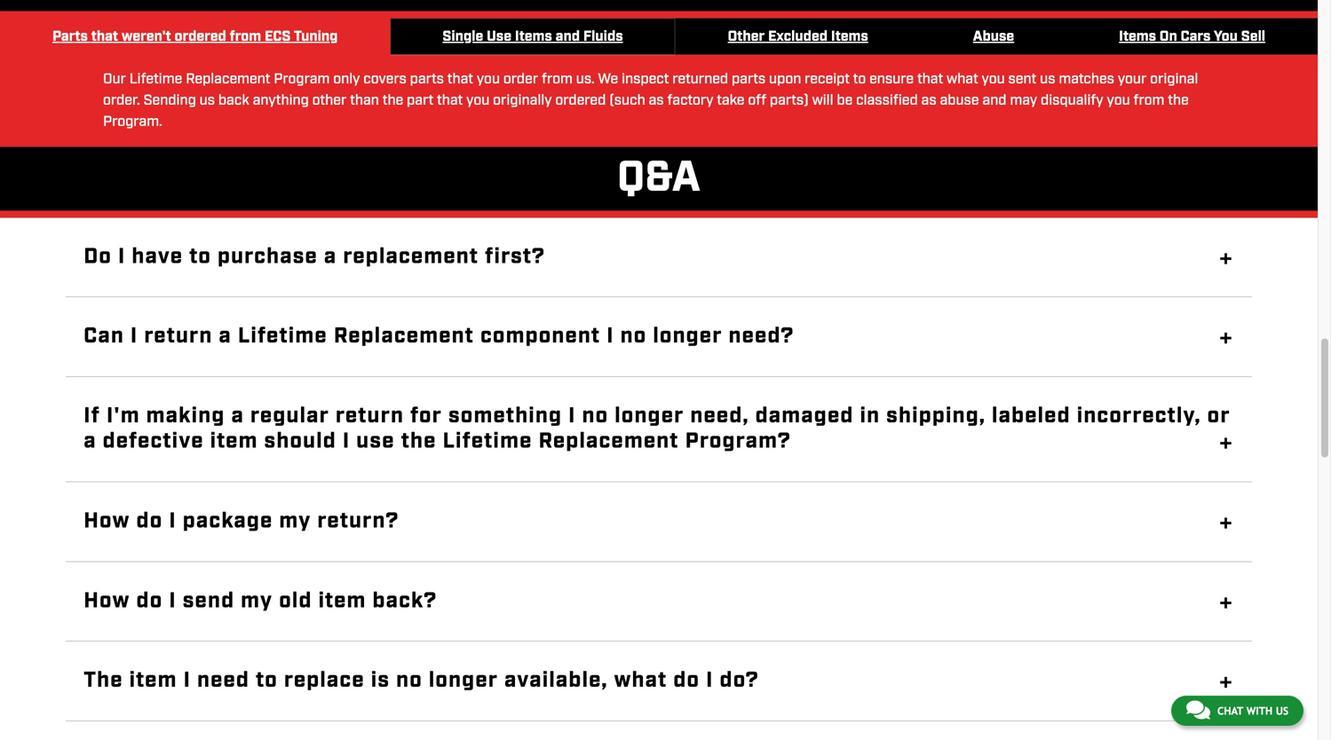 Task type: vqa. For each thing, say whether or not it's contained in the screenshot.
LABELED
yes



Task type: describe. For each thing, give the bounding box(es) containing it.
parts that weren't ordered from ecs tuning
[[52, 27, 338, 46]]

single
[[443, 27, 483, 46]]

us.
[[576, 70, 595, 89]]

our
[[103, 70, 126, 89]]

1 horizontal spatial replacement
[[334, 322, 474, 351]]

sell
[[1241, 27, 1265, 46]]

may
[[1010, 91, 1037, 110]]

i left use in the left of the page
[[343, 428, 350, 456]]

receipt
[[805, 70, 850, 89]]

fluids
[[583, 27, 623, 46]]

with
[[1246, 705, 1273, 717]]

package
[[183, 508, 273, 536]]

be
[[837, 91, 853, 110]]

how do i package my return?
[[84, 508, 399, 536]]

take
[[717, 91, 745, 110]]

labeled
[[992, 402, 1071, 431]]

have
[[132, 243, 183, 271]]

1 vertical spatial item
[[318, 587, 366, 616]]

lifetime inside our lifetime replacement program only covers parts that you order from us.  we inspect returned parts upon receipt to ensure that what you sent us matches your original order.  sending us back anything other than the part that you originally ordered (such as factory take off parts) will be classified as abuse and may disqualify you from the program.
[[129, 70, 182, 89]]

need,
[[690, 402, 749, 431]]

chat with us
[[1217, 705, 1288, 717]]

0 horizontal spatial what
[[614, 667, 667, 695]]

we
[[598, 70, 618, 89]]

abuse
[[973, 27, 1014, 46]]

0 vertical spatial return
[[144, 322, 213, 351]]

order.
[[103, 91, 140, 110]]

that inside button
[[91, 27, 118, 46]]

single use items and fluids
[[443, 27, 623, 46]]

program?
[[685, 428, 791, 456]]

incorrectly,
[[1077, 402, 1201, 431]]

other
[[728, 27, 765, 46]]

do for package
[[136, 508, 163, 536]]

available,
[[504, 667, 608, 695]]

parts
[[52, 27, 88, 46]]

1 vertical spatial lifetime
[[238, 322, 328, 351]]

need
[[197, 667, 250, 695]]

how for how do i send my old item back?
[[84, 587, 130, 616]]

2 vertical spatial to
[[256, 667, 278, 695]]

and inside button
[[556, 27, 580, 46]]

the item i need to replace is no longer available, what do i do?
[[84, 667, 759, 695]]

chat with us link
[[1171, 696, 1304, 726]]

tab list containing parts that weren't ordered from ecs tuning
[[0, 18, 1318, 55]]

return?
[[317, 508, 399, 536]]

longer inside if i'm making a regular return for something i no longer need, damaged in shipping, labeled incorrectly, or a defective item should i use the lifetime replacement program?
[[615, 402, 684, 431]]

2 horizontal spatial no
[[620, 322, 647, 351]]

chat
[[1217, 705, 1243, 717]]

ordered inside our lifetime replacement program only covers parts that you order from us.  we inspect returned parts upon receipt to ensure that what you sent us matches your original order.  sending us back anything other than the part that you originally ordered (such as factory take off parts) will be classified as abuse and may disqualify you from the program.
[[555, 91, 606, 110]]

order
[[503, 70, 538, 89]]

or
[[1207, 402, 1230, 431]]

excluded
[[768, 27, 828, 46]]

parts)
[[770, 91, 809, 110]]

component
[[480, 322, 601, 351]]

anything
[[253, 91, 309, 110]]

do i have to purchase a replacement first?
[[84, 243, 545, 271]]

can i return a lifetime replacement component i no longer need?
[[84, 322, 794, 351]]

program.
[[103, 113, 162, 131]]

than
[[350, 91, 379, 110]]

single use items and fluids button
[[390, 18, 675, 55]]

back?
[[372, 587, 437, 616]]

in
[[860, 402, 880, 431]]

my for package
[[279, 508, 311, 536]]

the down covers
[[382, 91, 403, 110]]

something
[[448, 402, 562, 431]]

replacement inside if i'm making a regular return for something i no longer need, damaged in shipping, labeled incorrectly, or a defective item should i use the lifetime replacement program?
[[539, 428, 679, 456]]

old
[[279, 587, 312, 616]]

disqualify
[[1041, 91, 1103, 110]]

is
[[371, 667, 390, 695]]

your
[[1118, 70, 1147, 89]]

2 vertical spatial longer
[[429, 667, 498, 695]]

parts that weren't ordered from ecs tuning button
[[0, 18, 390, 55]]

2 parts from the left
[[732, 70, 766, 89]]

returned
[[672, 70, 728, 89]]

if i'm making a regular return for something i no longer need, damaged in shipping, labeled incorrectly, or a defective item should i use the lifetime replacement program?
[[84, 402, 1230, 456]]

abuse
[[940, 91, 979, 110]]

factory
[[667, 91, 713, 110]]

cars
[[1181, 27, 1211, 46]]

shipping,
[[886, 402, 986, 431]]

other excluded items
[[728, 27, 868, 46]]

(such
[[609, 91, 645, 110]]

1 vertical spatial from
[[542, 70, 573, 89]]

you left order at left
[[477, 70, 500, 89]]

can
[[84, 322, 124, 351]]

tuning
[[294, 27, 338, 46]]

covers
[[363, 70, 407, 89]]

use
[[487, 27, 512, 46]]

items on cars you sell button
[[1067, 18, 1318, 55]]

i'm
[[107, 402, 140, 431]]

ecs
[[265, 27, 291, 46]]

i left need
[[183, 667, 191, 695]]

purchase
[[218, 243, 318, 271]]

defective
[[103, 428, 204, 456]]

sent
[[1008, 70, 1037, 89]]

ordered inside button
[[175, 27, 226, 46]]

replacement
[[343, 243, 479, 271]]

my for send
[[241, 587, 273, 616]]

that up 'abuse'
[[917, 70, 943, 89]]

back
[[218, 91, 249, 110]]

return inside if i'm making a regular return for something i no longer need, damaged in shipping, labeled incorrectly, or a defective item should i use the lifetime replacement program?
[[336, 402, 404, 431]]

do
[[84, 243, 112, 271]]

2 vertical spatial do
[[673, 667, 700, 695]]

matches
[[1059, 70, 1114, 89]]

only
[[333, 70, 360, 89]]

3 items from the left
[[1119, 27, 1156, 46]]

2 vertical spatial item
[[129, 667, 177, 695]]

i left "send"
[[169, 587, 177, 616]]

send
[[183, 587, 235, 616]]



Task type: locate. For each thing, give the bounding box(es) containing it.
our lifetime replacement program only covers parts that you order from us.  we inspect returned parts upon receipt to ensure that what you sent us matches your original order.  sending us back anything other than the part that you originally ordered (such as factory take off parts) will be classified as abuse and may disqualify you from the program. tab panel
[[103, 69, 1215, 133]]

you
[[477, 70, 500, 89], [982, 70, 1005, 89], [466, 91, 490, 110], [1107, 91, 1130, 110]]

1 horizontal spatial from
[[542, 70, 573, 89]]

no inside if i'm making a regular return for something i no longer need, damaged in shipping, labeled incorrectly, or a defective item should i use the lifetime replacement program?
[[582, 402, 609, 431]]

items up receipt
[[831, 27, 868, 46]]

what inside our lifetime replacement program only covers parts that you order from us.  we inspect returned parts upon receipt to ensure that what you sent us matches your original order.  sending us back anything other than the part that you originally ordered (such as factory take off parts) will be classified as abuse and may disqualify you from the program.
[[947, 70, 978, 89]]

0 horizontal spatial as
[[649, 91, 664, 110]]

as down inspect
[[649, 91, 664, 110]]

to left ensure
[[853, 70, 866, 89]]

0 vertical spatial lifetime
[[129, 70, 182, 89]]

the right use in the left of the page
[[401, 428, 437, 456]]

longer right is
[[429, 667, 498, 695]]

0 horizontal spatial item
[[129, 667, 177, 695]]

1 vertical spatial my
[[241, 587, 273, 616]]

item right old
[[318, 587, 366, 616]]

i
[[118, 243, 126, 271], [130, 322, 138, 351], [607, 322, 614, 351], [568, 402, 576, 431], [343, 428, 350, 456], [169, 508, 177, 536], [169, 587, 177, 616], [183, 667, 191, 695], [706, 667, 714, 695]]

1 vertical spatial to
[[189, 243, 211, 271]]

lifetime right for on the bottom of page
[[443, 428, 532, 456]]

1 horizontal spatial to
[[256, 667, 278, 695]]

0 vertical spatial no
[[620, 322, 647, 351]]

2 how from the top
[[84, 587, 130, 616]]

do for send
[[136, 587, 163, 616]]

that
[[91, 27, 118, 46], [447, 70, 473, 89], [917, 70, 943, 89], [437, 91, 463, 110]]

replace
[[284, 667, 365, 695]]

will
[[812, 91, 833, 110]]

0 horizontal spatial lifetime
[[129, 70, 182, 89]]

originally
[[493, 91, 552, 110]]

0 vertical spatial from
[[230, 27, 261, 46]]

longer left the need,
[[615, 402, 684, 431]]

and
[[556, 27, 580, 46], [982, 91, 1007, 110]]

1 horizontal spatial lifetime
[[238, 322, 328, 351]]

original
[[1150, 70, 1198, 89]]

to right need
[[256, 667, 278, 695]]

0 vertical spatial to
[[853, 70, 866, 89]]

do left package on the bottom of the page
[[136, 508, 163, 536]]

1 vertical spatial do
[[136, 587, 163, 616]]

1 items from the left
[[515, 27, 552, 46]]

0 horizontal spatial us
[[199, 91, 215, 110]]

1 vertical spatial how
[[84, 587, 130, 616]]

weren't
[[122, 27, 171, 46]]

1 horizontal spatial and
[[982, 91, 1007, 110]]

should
[[264, 428, 336, 456]]

1 horizontal spatial item
[[210, 428, 258, 456]]

how for how do i package my return?
[[84, 508, 130, 536]]

0 vertical spatial and
[[556, 27, 580, 46]]

us
[[1276, 705, 1288, 717]]

1 horizontal spatial what
[[947, 70, 978, 89]]

i right something
[[568, 402, 576, 431]]

2 vertical spatial no
[[396, 667, 423, 695]]

parts
[[410, 70, 444, 89], [732, 70, 766, 89]]

item inside if i'm making a regular return for something i no longer need, damaged in shipping, labeled incorrectly, or a defective item should i use the lifetime replacement program?
[[210, 428, 258, 456]]

the
[[382, 91, 403, 110], [1168, 91, 1189, 110], [401, 428, 437, 456]]

you left originally
[[466, 91, 490, 110]]

parts up "part"
[[410, 70, 444, 89]]

use
[[356, 428, 395, 456]]

0 vertical spatial ordered
[[175, 27, 226, 46]]

my left return?
[[279, 508, 311, 536]]

lifetime
[[129, 70, 182, 89], [238, 322, 328, 351], [443, 428, 532, 456]]

0 horizontal spatial to
[[189, 243, 211, 271]]

on
[[1160, 27, 1177, 46]]

0 vertical spatial what
[[947, 70, 978, 89]]

items for use
[[515, 27, 552, 46]]

return right "can"
[[144, 322, 213, 351]]

you down your
[[1107, 91, 1130, 110]]

us left back
[[199, 91, 215, 110]]

ordered right weren't
[[175, 27, 226, 46]]

1 vertical spatial what
[[614, 667, 667, 695]]

1 parts from the left
[[410, 70, 444, 89]]

the inside if i'm making a regular return for something i no longer need, damaged in shipping, labeled incorrectly, or a defective item should i use the lifetime replacement program?
[[401, 428, 437, 456]]

my
[[279, 508, 311, 536], [241, 587, 273, 616]]

i left package on the bottom of the page
[[169, 508, 177, 536]]

item left should
[[210, 428, 258, 456]]

0 vertical spatial item
[[210, 428, 258, 456]]

i right "component"
[[607, 322, 614, 351]]

0 horizontal spatial return
[[144, 322, 213, 351]]

the down 'original'
[[1168, 91, 1189, 110]]

to inside our lifetime replacement program only covers parts that you order from us.  we inspect returned parts upon receipt to ensure that what you sent us matches your original order.  sending us back anything other than the part that you originally ordered (such as factory take off parts) will be classified as abuse and may disqualify you from the program.
[[853, 70, 866, 89]]

other excluded items button
[[675, 18, 921, 55]]

2 horizontal spatial from
[[1134, 91, 1165, 110]]

1 as from the left
[[649, 91, 664, 110]]

0 horizontal spatial parts
[[410, 70, 444, 89]]

you
[[1214, 27, 1238, 46]]

item right the the
[[129, 667, 177, 695]]

first?
[[485, 243, 545, 271]]

part
[[407, 91, 434, 110]]

1 vertical spatial us
[[199, 91, 215, 110]]

1 vertical spatial replacement
[[334, 322, 474, 351]]

0 horizontal spatial items
[[515, 27, 552, 46]]

items left on
[[1119, 27, 1156, 46]]

ordered
[[175, 27, 226, 46], [555, 91, 606, 110]]

to right have
[[189, 243, 211, 271]]

0 horizontal spatial ordered
[[175, 27, 226, 46]]

that down single
[[447, 70, 473, 89]]

and left may
[[982, 91, 1007, 110]]

and inside our lifetime replacement program only covers parts that you order from us.  we inspect returned parts upon receipt to ensure that what you sent us matches your original order.  sending us back anything other than the part that you originally ordered (such as factory take off parts) will be classified as abuse and may disqualify you from the program.
[[982, 91, 1007, 110]]

1 horizontal spatial as
[[921, 91, 936, 110]]

0 horizontal spatial my
[[241, 587, 273, 616]]

i right do at the top of the page
[[118, 243, 126, 271]]

2 vertical spatial replacement
[[539, 428, 679, 456]]

the
[[84, 667, 123, 695]]

return
[[144, 322, 213, 351], [336, 402, 404, 431]]

items
[[515, 27, 552, 46], [831, 27, 868, 46], [1119, 27, 1156, 46]]

1 horizontal spatial my
[[279, 508, 311, 536]]

ensure
[[869, 70, 914, 89]]

sending
[[143, 91, 196, 110]]

as left 'abuse'
[[921, 91, 936, 110]]

how do i send my old item back?
[[84, 587, 437, 616]]

0 horizontal spatial and
[[556, 27, 580, 46]]

return left for on the bottom of page
[[336, 402, 404, 431]]

1 horizontal spatial parts
[[732, 70, 766, 89]]

as
[[649, 91, 664, 110], [921, 91, 936, 110]]

our lifetime replacement program only covers parts that you order from us.  we inspect returned parts upon receipt to ensure that what you sent us matches your original order.  sending us back anything other than the part that you originally ordered (such as factory take off parts) will be classified as abuse and may disqualify you from the program.
[[103, 70, 1198, 131]]

1 horizontal spatial no
[[582, 402, 609, 431]]

us right sent
[[1040, 70, 1055, 89]]

do left "send"
[[136, 587, 163, 616]]

2 horizontal spatial to
[[853, 70, 866, 89]]

2 vertical spatial lifetime
[[443, 428, 532, 456]]

1 vertical spatial return
[[336, 402, 404, 431]]

to
[[853, 70, 866, 89], [189, 243, 211, 271], [256, 667, 278, 695]]

classified
[[856, 91, 918, 110]]

what
[[947, 70, 978, 89], [614, 667, 667, 695]]

1 vertical spatial no
[[582, 402, 609, 431]]

off
[[748, 91, 766, 110]]

2 as from the left
[[921, 91, 936, 110]]

from left ecs
[[230, 27, 261, 46]]

from left us.
[[542, 70, 573, 89]]

items right use
[[515, 27, 552, 46]]

1 how from the top
[[84, 508, 130, 536]]

0 vertical spatial replacement
[[186, 70, 270, 89]]

1 horizontal spatial ordered
[[555, 91, 606, 110]]

1 horizontal spatial items
[[831, 27, 868, 46]]

2 horizontal spatial replacement
[[539, 428, 679, 456]]

lifetime up sending
[[129, 70, 182, 89]]

for
[[410, 402, 442, 431]]

do?
[[720, 667, 759, 695]]

parts up "off"
[[732, 70, 766, 89]]

2 horizontal spatial lifetime
[[443, 428, 532, 456]]

1 vertical spatial and
[[982, 91, 1007, 110]]

a
[[324, 243, 337, 271], [219, 322, 232, 351], [231, 402, 244, 431], [84, 428, 97, 456]]

and left fluids
[[556, 27, 580, 46]]

making
[[146, 402, 225, 431]]

0 vertical spatial do
[[136, 508, 163, 536]]

i left do?
[[706, 667, 714, 695]]

how
[[84, 508, 130, 536], [84, 587, 130, 616]]

lifetime inside if i'm making a regular return for something i no longer need, damaged in shipping, labeled incorrectly, or a defective item should i use the lifetime replacement program?
[[443, 428, 532, 456]]

q&a
[[617, 150, 701, 207]]

that right parts
[[91, 27, 118, 46]]

do
[[136, 508, 163, 536], [136, 587, 163, 616], [673, 667, 700, 695]]

from down your
[[1134, 91, 1165, 110]]

regular
[[250, 402, 329, 431]]

my left old
[[241, 587, 273, 616]]

longer left need?
[[653, 322, 722, 351]]

do left do?
[[673, 667, 700, 695]]

you left sent
[[982, 70, 1005, 89]]

0 vertical spatial how
[[84, 508, 130, 536]]

replacement inside our lifetime replacement program only covers parts that you order from us.  we inspect returned parts upon receipt to ensure that what you sent us matches your original order.  sending us back anything other than the part that you originally ordered (such as factory take off parts) will be classified as abuse and may disqualify you from the program.
[[186, 70, 270, 89]]

0 horizontal spatial no
[[396, 667, 423, 695]]

0 vertical spatial my
[[279, 508, 311, 536]]

1 vertical spatial ordered
[[555, 91, 606, 110]]

abuse button
[[921, 18, 1067, 55]]

0 horizontal spatial from
[[230, 27, 261, 46]]

0 horizontal spatial replacement
[[186, 70, 270, 89]]

2 items from the left
[[831, 27, 868, 46]]

items for excluded
[[831, 27, 868, 46]]

ordered down us.
[[555, 91, 606, 110]]

2 vertical spatial from
[[1134, 91, 1165, 110]]

i right "can"
[[130, 322, 138, 351]]

2 horizontal spatial item
[[318, 587, 366, 616]]

1 vertical spatial longer
[[615, 402, 684, 431]]

what up 'abuse'
[[947, 70, 978, 89]]

comments image
[[1186, 700, 1210, 721]]

1 horizontal spatial us
[[1040, 70, 1055, 89]]

0 vertical spatial longer
[[653, 322, 722, 351]]

2 horizontal spatial items
[[1119, 27, 1156, 46]]

tab list
[[0, 18, 1318, 55]]

what right available, on the left of the page
[[614, 667, 667, 695]]

us
[[1040, 70, 1055, 89], [199, 91, 215, 110]]

inspect
[[622, 70, 669, 89]]

if
[[84, 402, 100, 431]]

item
[[210, 428, 258, 456], [318, 587, 366, 616], [129, 667, 177, 695]]

lifetime up regular
[[238, 322, 328, 351]]

from inside button
[[230, 27, 261, 46]]

from
[[230, 27, 261, 46], [542, 70, 573, 89], [1134, 91, 1165, 110]]

0 vertical spatial us
[[1040, 70, 1055, 89]]

1 horizontal spatial return
[[336, 402, 404, 431]]

damaged
[[755, 402, 854, 431]]

longer
[[653, 322, 722, 351], [615, 402, 684, 431], [429, 667, 498, 695]]

items on cars you sell
[[1119, 27, 1265, 46]]

no
[[620, 322, 647, 351], [582, 402, 609, 431], [396, 667, 423, 695]]

that right "part"
[[437, 91, 463, 110]]



